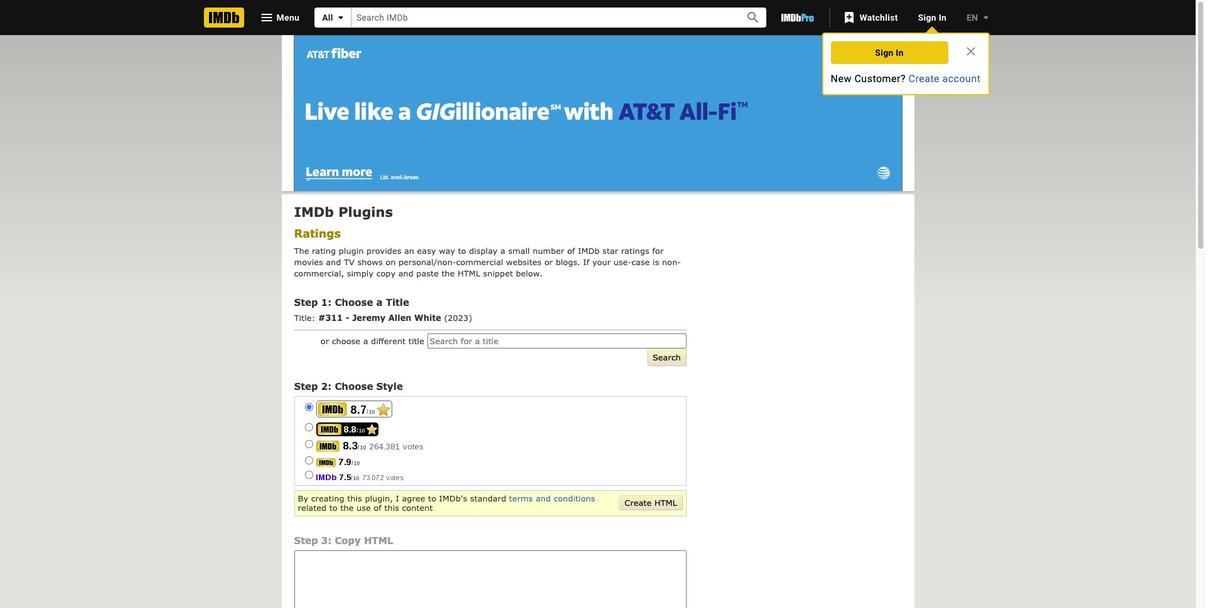 Task type: describe. For each thing, give the bounding box(es) containing it.
creating
[[311, 494, 344, 504]]

(2023)
[[444, 313, 472, 323]]

sign in for the sign in button to the top
[[918, 13, 947, 23]]

new
[[831, 73, 852, 85]]

agree
[[402, 494, 425, 504]]

small
[[508, 246, 530, 256]]

sign for bottom the sign in button
[[875, 48, 894, 58]]

number
[[533, 246, 564, 256]]

1 horizontal spatial and
[[398, 269, 414, 279]]

html inside ratings the rating plugin provides an easy way to display a small number of imdb star ratings for movies                 and tv shows on personal/non-commercial websites or blogs. if your use-case is non- commercial,                 simply copy and paste the html snippet below.
[[458, 269, 480, 279]]

sign in for bottom the sign in button
[[875, 48, 904, 58]]

commercial
[[456, 258, 503, 268]]

customer?
[[855, 73, 906, 85]]

close image
[[963, 44, 978, 59]]

the
[[294, 246, 309, 256]]

copy
[[335, 535, 361, 547]]

choose
[[332, 336, 360, 346]]

plugin,
[[365, 494, 393, 504]]

2 vertical spatial a
[[363, 336, 368, 346]]

use
[[357, 503, 371, 513]]

use-
[[614, 258, 632, 268]]

watchlist
[[860, 13, 898, 23]]

or inside ratings the rating plugin provides an easy way to display a small number of imdb star ratings for movies                 and tv shows on personal/non-commercial websites or blogs. if your use-case is non- commercial,                 simply copy and paste the html snippet below.
[[545, 258, 553, 268]]

different
[[371, 336, 406, 346]]

step for step 1: choose a title title: #311 - jeremy allen white (2023)
[[294, 297, 318, 308]]

of inside by creating this plugin, i agree to imdb's standard terms and conditions related to the use of this content
[[374, 503, 382, 513]]

the inside ratings the rating plugin provides an easy way to display a small number of imdb star ratings for movies                 and tv shows on personal/non-commercial websites or blogs. if your use-case is non- commercial,                 simply copy and paste the html snippet below.
[[442, 269, 455, 279]]

blogs.
[[556, 258, 580, 268]]

2 vertical spatial html
[[364, 535, 393, 547]]

step 3: copy html
[[294, 535, 393, 547]]

submit search image
[[746, 10, 761, 25]]

way
[[439, 246, 455, 256]]

a inside step 1: choose a title title: #311 - jeremy allen white (2023)
[[376, 297, 383, 308]]

step 1: choose a title title: #311 - jeremy allen white (2023)
[[294, 297, 472, 323]]

content
[[402, 503, 433, 513]]

title:
[[294, 313, 315, 323]]

Search for a title text field
[[427, 334, 686, 349]]

1 vertical spatial create
[[625, 498, 652, 508]]

ratings
[[621, 246, 649, 256]]

an
[[404, 246, 414, 256]]

by
[[298, 494, 308, 504]]

0 horizontal spatial imdb
[[294, 204, 334, 220]]

none field inside all search box
[[351, 8, 732, 27]]

if
[[583, 258, 590, 268]]

watchlist button
[[836, 6, 908, 29]]

-
[[346, 313, 349, 323]]

all
[[322, 13, 333, 23]]

0 vertical spatial in
[[939, 13, 947, 23]]

watchlist image
[[842, 10, 857, 25]]

style
[[376, 381, 403, 393]]

star
[[603, 246, 618, 256]]

choose for a
[[335, 297, 373, 308]]

1 vertical spatial html
[[655, 498, 677, 508]]

0 horizontal spatial this
[[347, 494, 362, 504]]

snippet
[[483, 269, 513, 279]]



Task type: vqa. For each thing, say whether or not it's contained in the screenshot.
the bottom the a
yes



Task type: locate. For each thing, give the bounding box(es) containing it.
1 vertical spatial a
[[376, 297, 383, 308]]

0 horizontal spatial and
[[326, 258, 341, 268]]

step inside step 1: choose a title title: #311 - jeremy allen white (2023)
[[294, 297, 318, 308]]

copy
[[376, 269, 396, 279]]

menu
[[277, 12, 300, 22]]

3:
[[321, 535, 332, 547]]

step up title:
[[294, 297, 318, 308]]

0 vertical spatial a
[[501, 246, 505, 256]]

1 horizontal spatial of
[[567, 246, 575, 256]]

sign in button left en
[[908, 6, 957, 29]]

1 vertical spatial step
[[294, 381, 318, 393]]

0 horizontal spatial or
[[321, 336, 329, 346]]

2 horizontal spatial and
[[536, 494, 551, 504]]

or down number
[[545, 258, 553, 268]]

this left agree
[[384, 503, 399, 513]]

this
[[347, 494, 362, 504], [384, 503, 399, 513]]

1 vertical spatial imdb
[[578, 246, 600, 256]]

sign in
[[918, 13, 947, 23], [875, 48, 904, 58]]

1 horizontal spatial or
[[545, 258, 553, 268]]

1 vertical spatial of
[[374, 503, 382, 513]]

create
[[909, 73, 940, 85], [625, 498, 652, 508]]

jeremy
[[352, 313, 386, 323]]

1 vertical spatial the
[[340, 503, 354, 513]]

0 vertical spatial the
[[442, 269, 455, 279]]

tv
[[344, 258, 355, 268]]

of right use
[[374, 503, 382, 513]]

terms
[[509, 494, 533, 504]]

the inside by creating this plugin, i agree to imdb's standard terms and conditions related to the use of this content
[[340, 503, 354, 513]]

plugin
[[339, 246, 364, 256]]

rating
[[312, 246, 336, 256]]

imdb plugins
[[294, 204, 393, 220]]

allen
[[388, 313, 412, 323]]

a
[[501, 246, 505, 256], [376, 297, 383, 308], [363, 336, 368, 346]]

1 vertical spatial sign in button
[[831, 41, 948, 64]]

conditions
[[554, 494, 595, 504]]

1 horizontal spatial html
[[458, 269, 480, 279]]

arrow drop down image for en
[[978, 10, 993, 25]]

1 vertical spatial choose
[[335, 381, 373, 393]]

sign up customer?
[[875, 48, 894, 58]]

the left use
[[340, 503, 354, 513]]

imdb up ratings
[[294, 204, 334, 220]]

all button
[[315, 8, 351, 28]]

ratings
[[294, 227, 341, 240]]

1 horizontal spatial to
[[428, 494, 436, 504]]

0 vertical spatial imdb
[[294, 204, 334, 220]]

related
[[298, 503, 327, 513]]

of inside ratings the rating plugin provides an easy way to display a small number of imdb star ratings for movies                 and tv shows on personal/non-commercial websites or blogs. if your use-case is non- commercial,                 simply copy and paste the html snippet below.
[[567, 246, 575, 256]]

en button
[[957, 6, 993, 29]]

choose up -
[[335, 297, 373, 308]]

None button
[[647, 349, 686, 366]]

on
[[386, 258, 396, 268]]

1 vertical spatial in
[[896, 48, 904, 58]]

account
[[943, 73, 981, 85]]

standard
[[470, 494, 506, 504]]

2 step from the top
[[294, 381, 318, 393]]

None radio
[[305, 404, 313, 412], [305, 424, 313, 432], [305, 441, 313, 449], [305, 457, 313, 465], [305, 472, 313, 480], [305, 404, 313, 412], [305, 424, 313, 432], [305, 441, 313, 449], [305, 457, 313, 465], [305, 472, 313, 480]]

2 horizontal spatial html
[[655, 498, 677, 508]]

ratings the rating plugin provides an easy way to display a small number of imdb star ratings for movies                 and tv shows on personal/non-commercial websites or blogs. if your use-case is non- commercial,                 simply copy and paste the html snippet below.
[[294, 227, 681, 279]]

websites
[[506, 258, 542, 268]]

step for step 2: choose style
[[294, 381, 318, 393]]

and right the copy
[[398, 269, 414, 279]]

new customer? create account
[[831, 73, 981, 85]]

and inside by creating this plugin, i agree to imdb's standard terms and conditions related to the use of this content
[[536, 494, 551, 504]]

for
[[652, 246, 664, 256]]

1 horizontal spatial a
[[376, 297, 383, 308]]

to right agree
[[428, 494, 436, 504]]

simply
[[347, 269, 374, 279]]

create html link
[[619, 496, 683, 511]]

or
[[545, 258, 553, 268], [321, 336, 329, 346]]

1 vertical spatial sign in
[[875, 48, 904, 58]]

3 step from the top
[[294, 535, 318, 547]]

2 vertical spatial and
[[536, 494, 551, 504]]

0 vertical spatial create
[[909, 73, 940, 85]]

1 horizontal spatial this
[[384, 503, 399, 513]]

paste
[[416, 269, 439, 279]]

sign for the sign in button to the top
[[918, 13, 937, 23]]

2 horizontal spatial to
[[458, 246, 466, 256]]

arrow drop down image inside en button
[[978, 10, 993, 25]]

1 step from the top
[[294, 297, 318, 308]]

this left plugin,
[[347, 494, 362, 504]]

in
[[939, 13, 947, 23], [896, 48, 904, 58]]

movies
[[294, 258, 323, 268]]

1 horizontal spatial sign in
[[918, 13, 947, 23]]

menu button
[[249, 8, 310, 28]]

easy
[[417, 246, 436, 256]]

or left choose
[[321, 336, 329, 346]]

personal/non-
[[399, 258, 456, 268]]

sign in button
[[908, 6, 957, 29], [831, 41, 948, 64]]

2 choose from the top
[[335, 381, 373, 393]]

1 arrow drop down image from the left
[[333, 10, 348, 25]]

white
[[414, 313, 441, 323]]

choose for style
[[335, 381, 373, 393]]

shows
[[357, 258, 383, 268]]

sign in up customer?
[[875, 48, 904, 58]]

0 vertical spatial sign
[[918, 13, 937, 23]]

is
[[653, 258, 659, 268]]

sign in left en
[[918, 13, 947, 23]]

title
[[409, 336, 424, 346]]

0 vertical spatial step
[[294, 297, 318, 308]]

0 horizontal spatial sign
[[875, 48, 894, 58]]

home image
[[204, 8, 244, 28]]

1 choose from the top
[[335, 297, 373, 308]]

0 horizontal spatial the
[[340, 503, 354, 513]]

0 vertical spatial sign in
[[918, 13, 947, 23]]

arrow drop down image right menu
[[333, 10, 348, 25]]

or choose a different title
[[321, 336, 427, 346]]

below.
[[516, 269, 542, 279]]

create html
[[625, 498, 677, 508]]

create account button
[[909, 72, 981, 87]]

of up the blogs.
[[567, 246, 575, 256]]

1 horizontal spatial arrow drop down image
[[978, 10, 993, 25]]

arrow drop down image up close image
[[978, 10, 993, 25]]

2:
[[321, 381, 332, 393]]

arrow drop down image for all
[[333, 10, 348, 25]]

0 horizontal spatial sign in
[[875, 48, 904, 58]]

a inside ratings the rating plugin provides an easy way to display a small number of imdb star ratings for movies                 and tv shows on personal/non-commercial websites or blogs. if your use-case is non- commercial,                 simply copy and paste the html snippet below.
[[501, 246, 505, 256]]

None field
[[351, 8, 732, 27]]

2 horizontal spatial a
[[501, 246, 505, 256]]

1 horizontal spatial create
[[909, 73, 940, 85]]

the right paste
[[442, 269, 455, 279]]

of
[[567, 246, 575, 256], [374, 503, 382, 513]]

0 vertical spatial choose
[[335, 297, 373, 308]]

in left en
[[939, 13, 947, 23]]

display
[[469, 246, 498, 256]]

html
[[458, 269, 480, 279], [655, 498, 677, 508], [364, 535, 393, 547]]

and
[[326, 258, 341, 268], [398, 269, 414, 279], [536, 494, 551, 504]]

1 vertical spatial or
[[321, 336, 329, 346]]

i
[[396, 494, 399, 504]]

2 vertical spatial step
[[294, 535, 318, 547]]

provides
[[367, 246, 401, 256]]

choose right 2:
[[335, 381, 373, 393]]

sign in button up customer?
[[831, 41, 948, 64]]

a left 'title' at left
[[376, 297, 383, 308]]

and right terms
[[536, 494, 551, 504]]

en
[[967, 13, 978, 23]]

terms and conditions link
[[509, 494, 595, 504]]

to right way
[[458, 246, 466, 256]]

sign
[[918, 13, 937, 23], [875, 48, 894, 58]]

a left small on the top left
[[501, 246, 505, 256]]

to right related
[[329, 503, 338, 513]]

step left 2:
[[294, 381, 318, 393]]

and down rating
[[326, 258, 341, 268]]

0 horizontal spatial create
[[625, 498, 652, 508]]

1 horizontal spatial sign
[[918, 13, 937, 23]]

2 arrow drop down image from the left
[[978, 10, 993, 25]]

arrow drop down image
[[333, 10, 348, 25], [978, 10, 993, 25]]

imdb's
[[439, 494, 467, 504]]

case
[[632, 258, 650, 268]]

0 vertical spatial of
[[567, 246, 575, 256]]

imdb up if
[[578, 246, 600, 256]]

1:
[[321, 297, 332, 308]]

None text field
[[294, 551, 686, 609]]

#311
[[318, 313, 343, 323]]

step 2: choose style
[[294, 381, 403, 393]]

0 vertical spatial sign in button
[[908, 6, 957, 29]]

0 vertical spatial or
[[545, 258, 553, 268]]

menu image
[[259, 10, 274, 25]]

choose
[[335, 297, 373, 308], [335, 381, 373, 393]]

the
[[442, 269, 455, 279], [340, 503, 354, 513]]

imdb inside ratings the rating plugin provides an easy way to display a small number of imdb star ratings for movies                 and tv shows on personal/non-commercial websites or blogs. if your use-case is non- commercial,                 simply copy and paste the html snippet below.
[[578, 246, 600, 256]]

0 horizontal spatial of
[[374, 503, 382, 513]]

by creating this plugin, i agree to imdb's standard terms and conditions related to the use of this content
[[298, 494, 595, 513]]

1 vertical spatial sign
[[875, 48, 894, 58]]

0 vertical spatial and
[[326, 258, 341, 268]]

step
[[294, 297, 318, 308], [294, 381, 318, 393], [294, 535, 318, 547]]

step for step 3: copy html
[[294, 535, 318, 547]]

to inside ratings the rating plugin provides an easy way to display a small number of imdb star ratings for movies                 and tv shows on personal/non-commercial websites or blogs. if your use-case is non- commercial,                 simply copy and paste the html snippet below.
[[458, 246, 466, 256]]

arrow drop down image inside all button
[[333, 10, 348, 25]]

0 horizontal spatial html
[[364, 535, 393, 547]]

a right choose
[[363, 336, 368, 346]]

0 horizontal spatial to
[[329, 503, 338, 513]]

All search field
[[315, 8, 767, 28]]

your
[[592, 258, 611, 268]]

0 horizontal spatial arrow drop down image
[[333, 10, 348, 25]]

plugins
[[338, 204, 393, 220]]

1 vertical spatial and
[[398, 269, 414, 279]]

Search IMDb text field
[[351, 8, 732, 27]]

1 horizontal spatial the
[[442, 269, 455, 279]]

commercial,
[[294, 269, 344, 279]]

1 horizontal spatial imdb
[[578, 246, 600, 256]]

in up new customer? create account
[[896, 48, 904, 58]]

1 horizontal spatial in
[[939, 13, 947, 23]]

step left 3:
[[294, 535, 318, 547]]

0 horizontal spatial in
[[896, 48, 904, 58]]

0 vertical spatial html
[[458, 269, 480, 279]]

non-
[[662, 258, 681, 268]]

sign left en
[[918, 13, 937, 23]]

title
[[386, 297, 409, 308]]

choose inside step 1: choose a title title: #311 - jeremy allen white (2023)
[[335, 297, 373, 308]]

0 horizontal spatial a
[[363, 336, 368, 346]]



